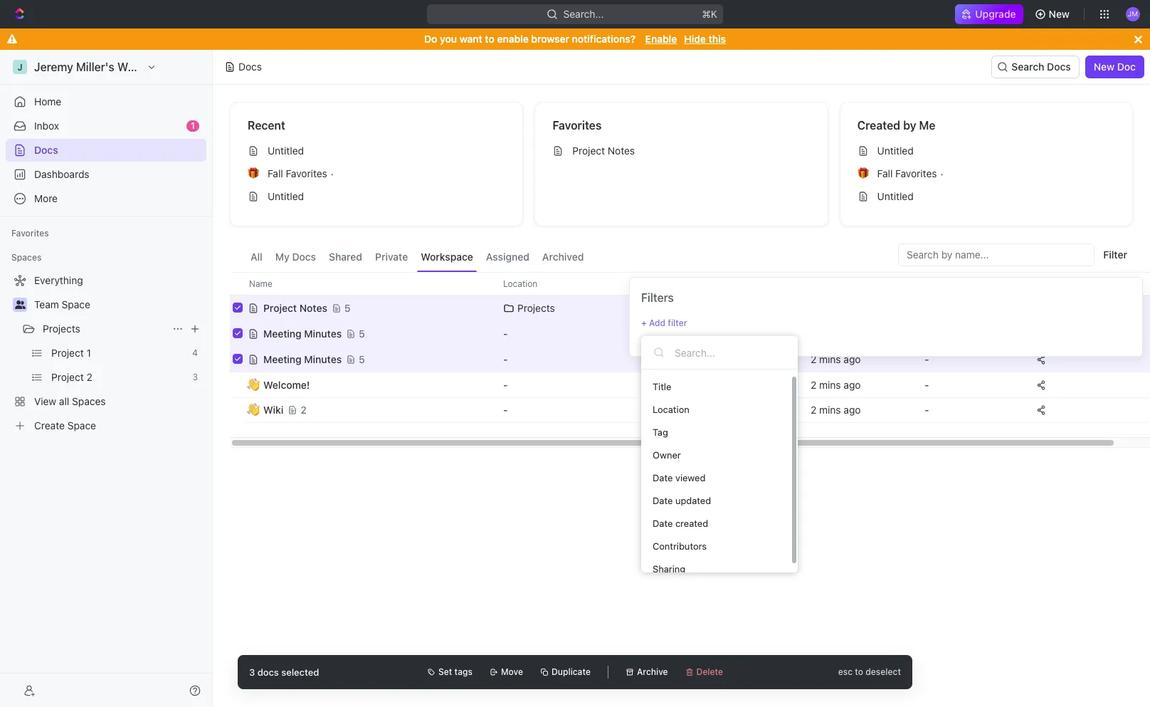 Task type: locate. For each thing, give the bounding box(es) containing it.
Search by name... text field
[[907, 244, 1087, 266]]

tree containing team space
[[6, 269, 207, 437]]

date viewed
[[925, 278, 974, 289], [653, 472, 706, 483]]

new up search docs
[[1049, 8, 1070, 20]]

project inside row
[[263, 302, 297, 314]]

row containing name
[[230, 272, 1151, 296]]

0 vertical spatial to
[[485, 33, 495, 45]]

you
[[440, 33, 457, 45]]

🎁 down recent
[[248, 168, 259, 179]]

notes
[[608, 145, 635, 157], [300, 302, 328, 314]]

1 vertical spatial notes
[[300, 302, 328, 314]]

1 meeting minutes from the top
[[263, 327, 342, 339]]

2 vertical spatial 2 mins ago
[[811, 404, 861, 416]]

projects inside sidebar navigation
[[43, 323, 80, 335]]

1 horizontal spatial updated
[[832, 278, 866, 289]]

Search... text field
[[675, 342, 786, 363]]

1 vertical spatial projects
[[43, 323, 80, 335]]

0 horizontal spatial notes
[[300, 302, 328, 314]]

projects down archived button at the top of the page
[[518, 302, 555, 314]]

0 vertical spatial location
[[503, 278, 538, 289]]

2 minutes from the top
[[304, 353, 342, 365]]

viewed down owner
[[676, 472, 706, 483]]

0 vertical spatial 2 mins ago
[[811, 353, 861, 365]]

2 meeting minutes from the top
[[263, 353, 342, 365]]

viewed down search by name... "text box"
[[946, 278, 974, 289]]

contributors
[[653, 540, 707, 552]]

fall favorites • down recent
[[268, 167, 335, 179]]

favorites
[[553, 119, 602, 132], [286, 167, 327, 179], [896, 167, 937, 179], [11, 228, 49, 239]]

2 fall from the left
[[878, 167, 893, 179]]

viewed inside column header
[[946, 278, 974, 289]]

0 vertical spatial project
[[573, 145, 605, 157]]

location inside table
[[503, 278, 538, 289]]

0 horizontal spatial projects
[[43, 323, 80, 335]]

1 vertical spatial minutes
[[304, 353, 342, 365]]

docs link
[[6, 139, 207, 162]]

1 🎁 from the left
[[248, 168, 259, 179]]

1 meeting from the top
[[263, 327, 302, 339]]

project notes link
[[547, 140, 817, 162]]

2
[[811, 353, 817, 365], [811, 378, 817, 391], [301, 404, 307, 416], [811, 404, 817, 416]]

1 horizontal spatial •
[[940, 168, 945, 179]]

fall favorites • for created by me
[[878, 167, 945, 179]]

1 horizontal spatial project notes
[[573, 145, 635, 157]]

1 horizontal spatial project
[[573, 145, 605, 157]]

0 vertical spatial meeting
[[263, 327, 302, 339]]

1 vertical spatial meeting minutes
[[263, 353, 342, 365]]

🎁
[[248, 168, 259, 179], [858, 168, 869, 179]]

my docs
[[275, 251, 316, 263]]

0 horizontal spatial viewed
[[676, 472, 706, 483]]

0 vertical spatial new
[[1049, 8, 1070, 20]]

1 horizontal spatial viewed
[[946, 278, 974, 289]]

0 horizontal spatial location
[[503, 278, 538, 289]]

deselect
[[866, 667, 901, 677]]

3 ago from the top
[[844, 404, 861, 416]]

minutes for 3rd row from the top
[[304, 327, 342, 339]]

• for recent
[[330, 168, 335, 179]]

private
[[375, 251, 408, 263]]

upgrade link
[[956, 4, 1024, 24]]

1 vertical spatial 2 mins ago
[[811, 378, 861, 391]]

docs inside sidebar navigation
[[34, 144, 58, 156]]

1 vertical spatial updated
[[676, 495, 711, 506]]

•
[[330, 168, 335, 179], [940, 168, 945, 179]]

⌘k
[[702, 8, 718, 20]]

0 vertical spatial ago
[[844, 353, 861, 365]]

fall down recent
[[268, 167, 283, 179]]

date
[[811, 278, 830, 289], [925, 278, 944, 289], [653, 472, 673, 483], [653, 495, 673, 506], [653, 517, 673, 529]]

add
[[649, 318, 666, 328]]

0 horizontal spatial date updated
[[653, 495, 711, 506]]

sharing inside table
[[1039, 278, 1070, 289]]

sharing down search by name... "text box"
[[1039, 278, 1070, 289]]

meeting minutes
[[263, 327, 342, 339], [263, 353, 342, 365]]

1 horizontal spatial new
[[1094, 61, 1115, 73]]

0 vertical spatial date updated
[[811, 278, 866, 289]]

+
[[642, 318, 647, 328]]

delete button
[[680, 664, 729, 681]]

0 vertical spatial notes
[[608, 145, 635, 157]]

row containing welcome!
[[230, 372, 1151, 398]]

2 row from the top
[[230, 294, 1151, 322]]

search...
[[564, 8, 604, 20]]

1 ago from the top
[[844, 353, 861, 365]]

0 vertical spatial sharing
[[1039, 278, 1070, 289]]

notifications?
[[572, 33, 636, 45]]

projects down "team space"
[[43, 323, 80, 335]]

docs down "inbox"
[[34, 144, 58, 156]]

title
[[653, 381, 672, 392]]

1 vertical spatial date updated
[[653, 495, 711, 506]]

inbox
[[34, 120, 59, 132]]

updated
[[832, 278, 866, 289], [676, 495, 711, 506]]

mins for 5
[[820, 353, 841, 365]]

recent
[[248, 119, 286, 132]]

3 mins from the top
[[820, 404, 841, 416]]

0 vertical spatial projects
[[518, 302, 555, 314]]

2 vertical spatial ago
[[844, 404, 861, 416]]

tree
[[6, 269, 207, 437]]

1 fall favorites • from the left
[[268, 167, 335, 179]]

tags
[[646, 278, 665, 289]]

date updated
[[811, 278, 866, 289], [653, 495, 711, 506]]

1 vertical spatial meeting
[[263, 353, 302, 365]]

dashboards
[[34, 168, 89, 180]]

1 vertical spatial ago
[[844, 378, 861, 391]]

home link
[[6, 90, 207, 113]]

date viewed down search by name... "text box"
[[925, 278, 974, 289]]

2 fall favorites • from the left
[[878, 167, 945, 179]]

2 mins ago
[[811, 353, 861, 365], [811, 378, 861, 391], [811, 404, 861, 416]]

0 horizontal spatial fall favorites •
[[268, 167, 335, 179]]

1 vertical spatial new
[[1094, 61, 1115, 73]]

workspace
[[421, 251, 473, 263]]

to right want
[[485, 33, 495, 45]]

archived
[[543, 251, 584, 263]]

1 vertical spatial mins
[[820, 378, 841, 391]]

1 vertical spatial project notes
[[263, 302, 328, 314]]

0 vertical spatial project notes
[[573, 145, 635, 157]]

0 vertical spatial updated
[[832, 278, 866, 289]]

search docs
[[1012, 61, 1071, 73]]

0 vertical spatial minutes
[[304, 327, 342, 339]]

0 horizontal spatial updated
[[676, 495, 711, 506]]

team space
[[34, 298, 90, 310]]

meeting
[[263, 327, 302, 339], [263, 353, 302, 365]]

enable
[[497, 33, 529, 45]]

this
[[709, 33, 726, 45]]

5
[[345, 302, 351, 314], [359, 327, 365, 339], [359, 353, 365, 365]]

date viewed down owner
[[653, 472, 706, 483]]

date inside column header
[[925, 278, 944, 289]]

0 horizontal spatial new
[[1049, 8, 1070, 20]]

fall down created
[[878, 167, 893, 179]]

duplicate
[[552, 667, 591, 677]]

1 fall from the left
[[268, 167, 283, 179]]

1 vertical spatial date viewed
[[653, 472, 706, 483]]

all button
[[247, 244, 266, 272]]

fall favorites • down by on the right top of page
[[878, 167, 945, 179]]

table
[[230, 272, 1151, 424]]

want
[[460, 33, 483, 45]]

fall favorites •
[[268, 167, 335, 179], [878, 167, 945, 179]]

0 horizontal spatial project notes
[[263, 302, 328, 314]]

0 vertical spatial meeting minutes
[[263, 327, 342, 339]]

name
[[249, 278, 273, 289]]

date viewed column header
[[916, 272, 1030, 296]]

projects inside table
[[518, 302, 555, 314]]

+ add filter
[[642, 318, 688, 328]]

0 horizontal spatial 🎁
[[248, 168, 259, 179]]

cell
[[230, 295, 246, 320], [803, 295, 916, 320], [916, 295, 1030, 320], [1030, 295, 1144, 320], [1144, 295, 1151, 320], [230, 320, 246, 346], [803, 320, 916, 346], [916, 320, 1030, 346], [1030, 320, 1144, 346], [1144, 320, 1151, 346], [230, 346, 246, 372], [230, 372, 246, 397], [1144, 372, 1151, 397], [230, 397, 246, 423], [1144, 397, 1151, 423]]

1 row from the top
[[230, 272, 1151, 296]]

tab list
[[247, 244, 588, 272]]

0 vertical spatial 5
[[345, 302, 351, 314]]

1 vertical spatial sharing
[[653, 563, 686, 574]]

fall favorites • for recent
[[268, 167, 335, 179]]

2 vertical spatial 5
[[359, 353, 365, 365]]

project notes inside table
[[263, 302, 328, 314]]

0 vertical spatial mins
[[820, 353, 841, 365]]

1 horizontal spatial location
[[653, 403, 690, 415]]

3 2 mins ago from the top
[[811, 404, 861, 416]]

0 horizontal spatial fall
[[268, 167, 283, 179]]

4 row from the top
[[230, 345, 1151, 373]]

2 meeting from the top
[[263, 353, 302, 365]]

row
[[230, 272, 1151, 296], [230, 294, 1151, 322], [230, 319, 1151, 348], [230, 345, 1151, 373], [230, 372, 1151, 398], [230, 396, 1151, 424]]

1
[[191, 120, 195, 131]]

duplicate button
[[535, 664, 597, 681]]

new doc button
[[1086, 56, 1145, 78]]

2 🎁 from the left
[[858, 168, 869, 179]]

0 horizontal spatial project
[[263, 302, 297, 314]]

1 vertical spatial viewed
[[676, 472, 706, 483]]

1 horizontal spatial date updated
[[811, 278, 866, 289]]

1 2 mins ago from the top
[[811, 353, 861, 365]]

minutes
[[304, 327, 342, 339], [304, 353, 342, 365]]

to right 'esc'
[[855, 667, 864, 677]]

1 mins from the top
[[820, 353, 841, 365]]

date updated inside row
[[811, 278, 866, 289]]

projects
[[518, 302, 555, 314], [43, 323, 80, 335]]

0 vertical spatial viewed
[[946, 278, 974, 289]]

6 row from the top
[[230, 396, 1151, 424]]

row containing wiki
[[230, 396, 1151, 424]]

0 horizontal spatial •
[[330, 168, 335, 179]]

shared button
[[325, 244, 366, 272]]

1 vertical spatial project
[[263, 302, 297, 314]]

🎁 down created
[[858, 168, 869, 179]]

doc
[[1118, 61, 1136, 73]]

untitled link
[[242, 140, 512, 162], [852, 140, 1122, 162], [242, 185, 512, 208], [852, 185, 1122, 208]]

1 horizontal spatial fall favorites •
[[878, 167, 945, 179]]

fall for created by me
[[878, 167, 893, 179]]

1 horizontal spatial date viewed
[[925, 278, 974, 289]]

1 horizontal spatial notes
[[608, 145, 635, 157]]

team space link
[[34, 293, 204, 316]]

docs
[[239, 61, 262, 73], [1048, 61, 1071, 73], [34, 144, 58, 156], [292, 251, 316, 263]]

sharing
[[1039, 278, 1070, 289], [653, 563, 686, 574]]

1 vertical spatial location
[[653, 403, 690, 415]]

1 horizontal spatial sharing
[[1039, 278, 1070, 289]]

new left doc
[[1094, 61, 1115, 73]]

1 horizontal spatial 🎁
[[858, 168, 869, 179]]

1 horizontal spatial projects
[[518, 302, 555, 314]]

column header
[[230, 272, 246, 296]]

1 vertical spatial to
[[855, 667, 864, 677]]

mins
[[820, 353, 841, 365], [820, 378, 841, 391], [820, 404, 841, 416]]

new
[[1049, 8, 1070, 20], [1094, 61, 1115, 73]]

1 minutes from the top
[[304, 327, 342, 339]]

5 row from the top
[[230, 372, 1151, 398]]

1 • from the left
[[330, 168, 335, 179]]

to
[[485, 33, 495, 45], [855, 667, 864, 677]]

team
[[34, 298, 59, 310]]

2 mins ago for 5
[[811, 353, 861, 365]]

0 vertical spatial date viewed
[[925, 278, 974, 289]]

2 mins ago for 2
[[811, 404, 861, 416]]

private button
[[372, 244, 412, 272]]

my docs button
[[272, 244, 320, 272]]

sharing down contributors
[[653, 563, 686, 574]]

meeting for 3rd row from the top
[[263, 327, 302, 339]]

location down the assigned button
[[503, 278, 538, 289]]

ago for 5
[[844, 353, 861, 365]]

mins for 2
[[820, 404, 841, 416]]

2 vertical spatial mins
[[820, 404, 841, 416]]

location down title at the right bottom
[[653, 403, 690, 415]]

🎁 for recent
[[248, 168, 259, 179]]

minutes for 3rd row from the bottom of the table containing project notes
[[304, 353, 342, 365]]

2 ago from the top
[[844, 378, 861, 391]]

ago
[[844, 353, 861, 365], [844, 378, 861, 391], [844, 404, 861, 416]]

2 • from the left
[[940, 168, 945, 179]]

1 vertical spatial 5
[[359, 327, 365, 339]]

ago for 2
[[844, 404, 861, 416]]

viewed
[[946, 278, 974, 289], [676, 472, 706, 483]]

1 horizontal spatial fall
[[878, 167, 893, 179]]



Task type: describe. For each thing, give the bounding box(es) containing it.
new button
[[1029, 3, 1079, 26]]

home
[[34, 95, 61, 108]]

project inside project notes link
[[573, 145, 605, 157]]

favorites button
[[6, 225, 55, 242]]

workspace button
[[417, 244, 477, 272]]

filter button
[[1098, 244, 1134, 266]]

project notes inside project notes link
[[573, 145, 635, 157]]

by
[[904, 119, 917, 132]]

user group image
[[15, 300, 25, 309]]

new for new doc
[[1094, 61, 1115, 73]]

projects link
[[43, 318, 167, 340]]

date viewed inside column header
[[925, 278, 974, 289]]

2 mins from the top
[[820, 378, 841, 391]]

meeting for 3rd row from the bottom of the table containing project notes
[[263, 353, 302, 365]]

created
[[676, 517, 709, 529]]

assigned
[[486, 251, 530, 263]]

notes inside row
[[300, 302, 328, 314]]

enable
[[646, 33, 677, 45]]

delete
[[697, 667, 724, 677]]

new for new
[[1049, 8, 1070, 20]]

space
[[62, 298, 90, 310]]

3 row from the top
[[230, 319, 1151, 348]]

esc
[[839, 667, 853, 677]]

created by me
[[858, 119, 936, 132]]

shared
[[329, 251, 362, 263]]

0 horizontal spatial date viewed
[[653, 472, 706, 483]]

• for created by me
[[940, 168, 945, 179]]

welcome! button
[[248, 372, 486, 398]]

filter button
[[1098, 244, 1134, 266]]

archive
[[637, 667, 668, 677]]

meeting minutes for 3rd row from the top
[[263, 327, 342, 339]]

🎁 for created by me
[[858, 168, 869, 179]]

row containing project notes
[[230, 294, 1151, 322]]

updated inside row
[[832, 278, 866, 289]]

2 2 mins ago from the top
[[811, 378, 861, 391]]

0 horizontal spatial sharing
[[653, 563, 686, 574]]

owner
[[653, 449, 681, 460]]

3 docs selected
[[249, 666, 319, 678]]

all
[[251, 251, 263, 263]]

date created
[[653, 517, 709, 529]]

docs right search
[[1048, 61, 1071, 73]]

favorites inside button
[[11, 228, 49, 239]]

1 horizontal spatial to
[[855, 667, 864, 677]]

sidebar navigation
[[0, 50, 213, 707]]

wiki
[[263, 404, 284, 416]]

upgrade
[[976, 8, 1017, 20]]

3
[[249, 666, 255, 678]]

filter
[[668, 318, 688, 328]]

search docs button
[[992, 56, 1080, 78]]

new doc
[[1094, 61, 1136, 73]]

spaces
[[11, 252, 42, 263]]

tab list containing all
[[247, 244, 588, 272]]

dashboards link
[[6, 163, 207, 186]]

0 horizontal spatial to
[[485, 33, 495, 45]]

browser
[[531, 33, 570, 45]]

tag
[[653, 426, 668, 438]]

search
[[1012, 61, 1045, 73]]

docs up recent
[[239, 61, 262, 73]]

archive button
[[620, 664, 674, 681]]

table containing project notes
[[230, 272, 1151, 424]]

docs right my
[[292, 251, 316, 263]]

me
[[920, 119, 936, 132]]

hide
[[685, 33, 706, 45]]

my
[[275, 251, 290, 263]]

docs
[[258, 666, 279, 678]]

filter
[[1104, 249, 1128, 261]]

do
[[424, 33, 438, 45]]

welcome!
[[263, 378, 310, 391]]

do you want to enable browser notifications? enable hide this
[[424, 33, 726, 45]]

meeting minutes for 3rd row from the bottom of the table containing project notes
[[263, 353, 342, 365]]

assigned button
[[483, 244, 533, 272]]

created
[[858, 119, 901, 132]]

archived button
[[539, 244, 588, 272]]

fall for recent
[[268, 167, 283, 179]]

selected
[[281, 666, 319, 678]]

esc to deselect
[[839, 667, 901, 677]]

tree inside sidebar navigation
[[6, 269, 207, 437]]



Task type: vqa. For each thing, say whether or not it's contained in the screenshot.
deselect
yes



